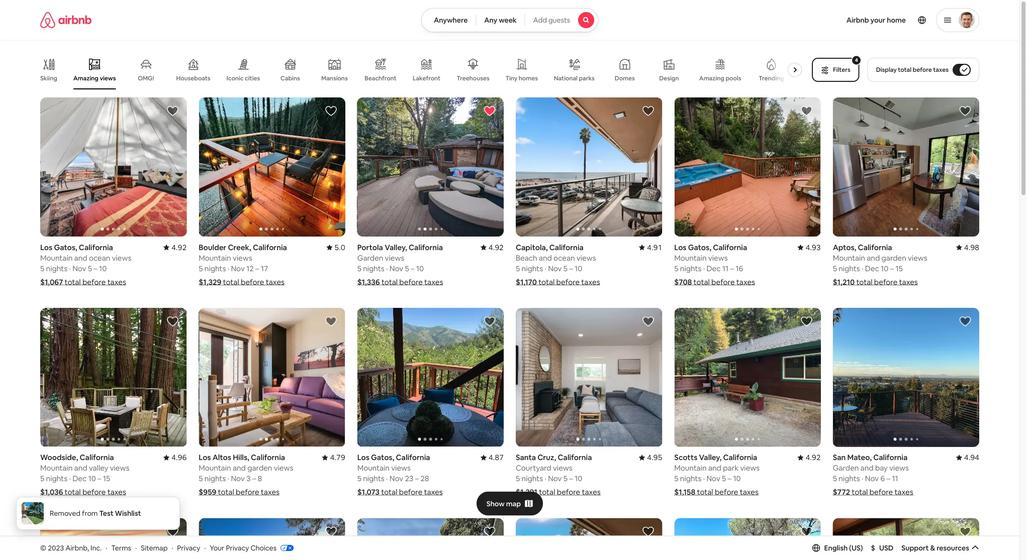 Task type: vqa. For each thing, say whether or not it's contained in the screenshot.


Task type: describe. For each thing, give the bounding box(es) containing it.
11 inside los gatos, california mountain views 5 nights · dec 11 – 16 $708 total before taxes
[[723, 264, 729, 274]]

4.79 out of 5 average rating image
[[322, 453, 345, 463]]

california inside the portola valley, california garden views 5 nights · nov 5 – 10 $1,336 total before taxes
[[409, 243, 443, 252]]

nov inside the portola valley, california garden views 5 nights · nov 5 – 10 $1,336 total before taxes
[[390, 264, 404, 274]]

nights inside los altos hills, california mountain and garden views 5 nights · nov 3 – 8 $959 total before taxes
[[205, 474, 226, 484]]

dec for 4.98
[[866, 264, 880, 274]]

aptos,
[[833, 243, 857, 252]]

23
[[405, 474, 414, 484]]

group containing amazing views
[[40, 50, 807, 90]]

nights inside the aptos, california mountain and garden views 5 nights · dec 10 – 15 $1,210 total before taxes
[[839, 264, 861, 274]]

san
[[833, 453, 846, 463]]

capitola, california beach and ocean views 5 nights · nov 5 – 10 $1,170 total before taxes
[[516, 243, 600, 287]]

valley, for and
[[700, 453, 722, 463]]

views inside "los gatos, california mountain views 5 nights · nov 23 – 28 $1,073 total before taxes"
[[392, 464, 411, 474]]

· inside the portola valley, california garden views 5 nights · nov 5 – 10 $1,336 total before taxes
[[386, 264, 388, 274]]

los gatos, california mountain views 5 nights · nov 23 – 28 $1,073 total before taxes
[[358, 453, 443, 498]]

removed
[[50, 510, 81, 519]]

8
[[258, 474, 262, 484]]

cruz,
[[538, 453, 557, 463]]

scotts
[[675, 453, 698, 463]]

$
[[872, 544, 876, 553]]

airbnb,
[[66, 544, 89, 553]]

views inside santa cruz, california courtyard views 5 nights · nov 5 – 10 $1,391 total before taxes
[[553, 464, 573, 474]]

add to wishlist: san mateo, california image
[[960, 316, 972, 328]]

choices
[[251, 544, 277, 553]]

display total before taxes button
[[868, 58, 980, 82]]

mountain inside "woodside, california mountain and valley views 5 nights · dec 10 – 15 $1,036 total before taxes"
[[40, 464, 73, 474]]

capitola,
[[516, 243, 548, 252]]

· inside santa cruz, california courtyard views 5 nights · nov 5 – 10 $1,391 total before taxes
[[545, 474, 547, 484]]

$1,329
[[199, 277, 222, 287]]

your privacy choices
[[210, 544, 277, 553]]

(us)
[[850, 544, 864, 553]]

and inside los altos hills, california mountain and garden views 5 nights · nov 3 – 8 $959 total before taxes
[[233, 464, 246, 474]]

4.98 out of 5 average rating image
[[957, 243, 980, 252]]

mansions
[[322, 74, 348, 82]]

views inside the aptos, california mountain and garden views 5 nights · dec 10 – 15 $1,210 total before taxes
[[909, 253, 928, 263]]

views inside scotts valley, california mountain and park views 5 nights · nov 5 – 10 $1,158 total before taxes
[[741, 464, 760, 474]]

garden inside los altos hills, california mountain and garden views 5 nights · nov 3 – 8 $959 total before taxes
[[248, 464, 272, 474]]

4.98
[[965, 243, 980, 252]]

total inside capitola, california beach and ocean views 5 nights · nov 5 – 10 $1,170 total before taxes
[[539, 277, 555, 287]]

· inside los gatos, california mountain views 5 nights · dec 11 – 16 $708 total before taxes
[[704, 264, 705, 274]]

total inside the aptos, california mountain and garden views 5 nights · dec 10 – 15 $1,210 total before taxes
[[857, 277, 873, 287]]

resources
[[937, 544, 970, 553]]

privacy link
[[177, 544, 200, 553]]

garden for portola
[[358, 253, 384, 263]]

gatos, for dec
[[689, 243, 712, 252]]

nov inside capitola, california beach and ocean views 5 nights · nov 5 – 10 $1,170 total before taxes
[[548, 264, 562, 274]]

· inside boulder creek, california mountain views 5 nights · nov 12 – 17 $1,329 total before taxes
[[228, 264, 230, 274]]

amazing views
[[73, 74, 116, 82]]

show
[[487, 500, 505, 509]]

national parks
[[554, 74, 595, 82]]

trending
[[759, 74, 785, 82]]

mountain inside scotts valley, california mountain and park views 5 nights · nov 5 – 10 $1,158 total before taxes
[[675, 464, 707, 474]]

nov inside los gatos, california mountain and ocean views 5 nights · nov 5 – 10 $1,067 total before taxes
[[73, 264, 86, 274]]

add to wishlist: woodside, california image
[[167, 316, 179, 328]]

california inside los gatos, california mountain and ocean views 5 nights · nov 5 – 10 $1,067 total before taxes
[[79, 243, 113, 252]]

bay
[[876, 464, 888, 474]]

california inside santa cruz, california courtyard views 5 nights · nov 5 – 10 $1,391 total before taxes
[[558, 453, 592, 463]]

hills,
[[233, 453, 249, 463]]

design
[[660, 74, 679, 82]]

gatos, for nights
[[54, 243, 77, 252]]

parks
[[579, 74, 595, 82]]

week
[[499, 16, 517, 25]]

nov inside los altos hills, california mountain and garden views 5 nights · nov 3 – 8 $959 total before taxes
[[231, 474, 245, 484]]

your
[[210, 544, 225, 553]]

4.87 out of 5 average rating image
[[481, 453, 504, 463]]

4.94
[[965, 453, 980, 463]]

california inside capitola, california beach and ocean views 5 nights · nov 5 – 10 $1,170 total before taxes
[[550, 243, 584, 252]]

test
[[99, 510, 114, 519]]

and inside scotts valley, california mountain and park views 5 nights · nov 5 – 10 $1,158 total before taxes
[[709, 464, 722, 474]]

before inside "los gatos, california mountain views 5 nights · nov 23 – 28 $1,073 total before taxes"
[[399, 488, 423, 498]]

omg!
[[138, 74, 154, 82]]

terms · sitemap · privacy ·
[[111, 544, 206, 553]]

10 inside the portola valley, california garden views 5 nights · nov 5 – 10 $1,336 total before taxes
[[416, 264, 424, 274]]

· inside "san mateo, california garden and bay views 5 nights · nov 6 – 11 $772 total before taxes"
[[862, 474, 864, 484]]

filters button
[[813, 58, 860, 82]]

mountain inside the aptos, california mountain and garden views 5 nights · dec 10 – 15 $1,210 total before taxes
[[833, 253, 866, 263]]

· inside capitola, california beach and ocean views 5 nights · nov 5 – 10 $1,170 total before taxes
[[545, 264, 547, 274]]

ocean inside los gatos, california mountain and ocean views 5 nights · nov 5 – 10 $1,067 total before taxes
[[89, 253, 110, 263]]

national
[[554, 74, 578, 82]]

add to wishlist: los altos hills, california image
[[325, 316, 337, 328]]

4.92 for los gatos, california mountain and ocean views 5 nights · nov 5 – 10 $1,067 total before taxes
[[172, 243, 187, 252]]

courtyard
[[516, 464, 552, 474]]

total inside "san mateo, california garden and bay views 5 nights · nov 6 – 11 $772 total before taxes"
[[852, 488, 869, 498]]

total inside boulder creek, california mountain views 5 nights · nov 12 – 17 $1,329 total before taxes
[[223, 277, 239, 287]]

10 inside los gatos, california mountain and ocean views 5 nights · nov 5 – 10 $1,067 total before taxes
[[99, 264, 107, 274]]

add guests button
[[525, 8, 599, 32]]

10 inside capitola, california beach and ocean views 5 nights · nov 5 – 10 $1,170 total before taxes
[[575, 264, 583, 274]]

los altos hills, california mountain and garden views 5 nights · nov 3 – 8 $959 total before taxes
[[199, 453, 294, 498]]

total inside "los gatos, california mountain views 5 nights · nov 23 – 28 $1,073 total before taxes"
[[382, 488, 398, 498]]

boulder
[[199, 243, 226, 252]]

nights inside "los gatos, california mountain views 5 nights · nov 23 – 28 $1,073 total before taxes"
[[363, 474, 385, 484]]

before inside los altos hills, california mountain and garden views 5 nights · nov 3 – 8 $959 total before taxes
[[236, 488, 259, 498]]

profile element
[[611, 0, 980, 40]]

total inside santa cruz, california courtyard views 5 nights · nov 5 – 10 $1,391 total before taxes
[[539, 488, 556, 498]]

mateo,
[[848, 453, 872, 463]]

4.92 for portola valley, california garden views 5 nights · nov 5 – 10 $1,336 total before taxes
[[489, 243, 504, 252]]

mountain inside los altos hills, california mountain and garden views 5 nights · nov 3 – 8 $959 total before taxes
[[199, 464, 231, 474]]

$1,036
[[40, 488, 63, 498]]

$1,170
[[516, 277, 537, 287]]

views inside "san mateo, california garden and bay views 5 nights · nov 6 – 11 $772 total before taxes"
[[890, 464, 910, 474]]

santa
[[516, 453, 536, 463]]

mountain inside los gatos, california mountain views 5 nights · dec 11 – 16 $708 total before taxes
[[675, 253, 707, 263]]

· inside "los gatos, california mountain views 5 nights · nov 23 – 28 $1,073 total before taxes"
[[386, 474, 388, 484]]

4.96 out of 5 average rating image
[[164, 453, 187, 463]]

4.95
[[648, 453, 663, 463]]

terms link
[[111, 544, 131, 553]]

– inside the aptos, california mountain and garden views 5 nights · dec 10 – 15 $1,210 total before taxes
[[891, 264, 895, 274]]

11 inside "san mateo, california garden and bay views 5 nights · nov 6 – 11 $772 total before taxes"
[[893, 474, 899, 484]]

4.93
[[806, 243, 821, 252]]

any week
[[485, 16, 517, 25]]

houseboats
[[176, 74, 211, 82]]

nights inside los gatos, california mountain views 5 nights · dec 11 – 16 $708 total before taxes
[[681, 264, 702, 274]]

– inside "san mateo, california garden and bay views 5 nights · nov 6 – 11 $772 total before taxes"
[[887, 474, 891, 484]]

4.91 out of 5 average rating image
[[640, 243, 663, 252]]

your
[[871, 16, 886, 25]]

mountain inside boulder creek, california mountain views 5 nights · nov 12 – 17 $1,329 total before taxes
[[199, 253, 231, 263]]

5 inside boulder creek, california mountain views 5 nights · nov 12 – 17 $1,329 total before taxes
[[199, 264, 203, 274]]

total inside los gatos, california mountain views 5 nights · dec 11 – 16 $708 total before taxes
[[694, 277, 710, 287]]

wishlist
[[115, 510, 141, 519]]

$708
[[675, 277, 692, 287]]

nov inside "san mateo, california garden and bay views 5 nights · nov 6 – 11 $772 total before taxes"
[[866, 474, 879, 484]]

creek,
[[228, 243, 251, 252]]

4.79
[[330, 453, 345, 463]]

nights inside capitola, california beach and ocean views 5 nights · nov 5 – 10 $1,170 total before taxes
[[522, 264, 543, 274]]

your privacy choices link
[[210, 544, 294, 554]]

add to wishlist: san jose, california image
[[801, 527, 813, 539]]

&
[[931, 544, 936, 553]]

home
[[888, 16, 907, 25]]

cities
[[245, 74, 260, 82]]

views inside the portola valley, california garden views 5 nights · nov 5 – 10 $1,336 total before taxes
[[385, 253, 405, 263]]

santa cruz, california courtyard views 5 nights · nov 5 – 10 $1,391 total before taxes
[[516, 453, 601, 498]]

views inside capitola, california beach and ocean views 5 nights · nov 5 – 10 $1,170 total before taxes
[[577, 253, 596, 263]]

5 inside the aptos, california mountain and garden views 5 nights · dec 10 – 15 $1,210 total before taxes
[[833, 264, 838, 274]]

16
[[736, 264, 744, 274]]

valley, for views
[[385, 243, 407, 252]]

english (us)
[[825, 544, 864, 553]]

lakefront
[[413, 74, 441, 82]]

pools
[[726, 74, 742, 82]]

guests
[[549, 16, 571, 25]]

· inside "woodside, california mountain and valley views 5 nights · dec 10 – 15 $1,036 total before taxes"
[[69, 474, 71, 484]]

before inside the portola valley, california garden views 5 nights · nov 5 – 10 $1,336 total before taxes
[[400, 277, 423, 287]]

garden for san
[[833, 464, 859, 474]]

add to wishlist: los gatos, california image
[[801, 105, 813, 117]]

add guests
[[534, 16, 571, 25]]

· inside los altos hills, california mountain and garden views 5 nights · nov 3 – 8 $959 total before taxes
[[228, 474, 230, 484]]

before inside boulder creek, california mountain views 5 nights · nov 12 – 17 $1,329 total before taxes
[[241, 277, 264, 287]]

$1,073
[[358, 488, 380, 498]]

domes
[[615, 74, 635, 82]]

10 inside santa cruz, california courtyard views 5 nights · nov 5 – 10 $1,391 total before taxes
[[575, 474, 583, 484]]

add to wishlist: santa cruz, california image
[[643, 316, 655, 328]]

taxes inside button
[[934, 66, 949, 74]]

4.94 out of 5 average rating image
[[957, 453, 980, 463]]

none search field containing anywhere
[[422, 8, 599, 32]]

ocean inside capitola, california beach and ocean views 5 nights · nov 5 – 10 $1,170 total before taxes
[[554, 253, 575, 263]]

taxes inside "los gatos, california mountain views 5 nights · nov 23 – 28 $1,073 total before taxes"
[[424, 488, 443, 498]]

1 horizontal spatial add to wishlist: los gatos, california image
[[325, 527, 337, 539]]

nov inside santa cruz, california courtyard views 5 nights · nov 5 – 10 $1,391 total before taxes
[[548, 474, 562, 484]]

total inside scotts valley, california mountain and park views 5 nights · nov 5 – 10 $1,158 total before taxes
[[698, 488, 714, 498]]

total inside los gatos, california mountain and ocean views 5 nights · nov 5 – 10 $1,067 total before taxes
[[65, 277, 81, 287]]



Task type: locate. For each thing, give the bounding box(es) containing it.
before inside scotts valley, california mountain and park views 5 nights · nov 5 – 10 $1,158 total before taxes
[[715, 488, 739, 498]]

dec for 4.96
[[73, 474, 87, 484]]

4.92
[[172, 243, 187, 252], [489, 243, 504, 252], [806, 453, 821, 463]]

4.87
[[489, 453, 504, 463]]

nights down 'beach'
[[522, 264, 543, 274]]

los for los gatos, california mountain and ocean views 5 nights · nov 5 – 10 $1,067 total before taxes
[[40, 243, 52, 252]]

2 horizontal spatial 4.92
[[806, 453, 821, 463]]

before right $1,170
[[557, 277, 580, 287]]

mountain down boulder
[[199, 253, 231, 263]]

nights inside los gatos, california mountain and ocean views 5 nights · nov 5 – 10 $1,067 total before taxes
[[46, 264, 67, 274]]

garden inside the portola valley, california garden views 5 nights · nov 5 – 10 $1,336 total before taxes
[[358, 253, 384, 263]]

amazing
[[73, 74, 99, 82], [700, 74, 725, 82]]

total right $1,036
[[65, 488, 81, 498]]

mountain down woodside,
[[40, 464, 73, 474]]

garden down portola at the top left
[[358, 253, 384, 263]]

3
[[247, 474, 251, 484]]

1 vertical spatial 4.92 out of 5 average rating image
[[798, 453, 821, 463]]

total right $1,067
[[65, 277, 81, 287]]

total right $959 on the left bottom
[[218, 488, 234, 498]]

1 vertical spatial garden
[[248, 464, 272, 474]]

mountain
[[40, 253, 73, 263], [199, 253, 231, 263], [675, 253, 707, 263], [833, 253, 866, 263], [40, 464, 73, 474], [199, 464, 231, 474], [358, 464, 390, 474], [675, 464, 707, 474]]

2 horizontal spatial dec
[[866, 264, 880, 274]]

0 vertical spatial garden
[[358, 253, 384, 263]]

nights up $1,329
[[205, 264, 226, 274]]

mountain down scotts
[[675, 464, 707, 474]]

views
[[100, 74, 116, 82], [112, 253, 132, 263], [577, 253, 596, 263], [233, 253, 252, 263], [385, 253, 405, 263], [709, 253, 728, 263], [909, 253, 928, 263], [110, 464, 130, 474], [553, 464, 573, 474], [274, 464, 294, 474], [392, 464, 411, 474], [741, 464, 760, 474], [890, 464, 910, 474]]

anywhere button
[[422, 8, 477, 32]]

4.92 left san
[[806, 453, 821, 463]]

before inside los gatos, california mountain and ocean views 5 nights · nov 5 – 10 $1,067 total before taxes
[[82, 277, 106, 287]]

11
[[723, 264, 729, 274], [893, 474, 899, 484]]

taxes inside los gatos, california mountain and ocean views 5 nights · nov 5 – 10 $1,067 total before taxes
[[107, 277, 126, 287]]

los inside los gatos, california mountain and ocean views 5 nights · nov 5 – 10 $1,067 total before taxes
[[40, 243, 52, 252]]

–
[[94, 264, 97, 274], [570, 264, 573, 274], [256, 264, 259, 274], [411, 264, 415, 274], [731, 264, 735, 274], [891, 264, 895, 274], [98, 474, 101, 484], [570, 474, 573, 484], [252, 474, 256, 484], [415, 474, 419, 484], [728, 474, 732, 484], [887, 474, 891, 484]]

5 inside "san mateo, california garden and bay views 5 nights · nov 6 – 11 $772 total before taxes"
[[833, 474, 838, 484]]

– inside "woodside, california mountain and valley views 5 nights · dec 10 – 15 $1,036 total before taxes"
[[98, 474, 101, 484]]

– inside los altos hills, california mountain and garden views 5 nights · nov 3 – 8 $959 total before taxes
[[252, 474, 256, 484]]

views inside boulder creek, california mountain views 5 nights · nov 12 – 17 $1,329 total before taxes
[[233, 253, 252, 263]]

4.92 out of 5 average rating image left capitola,
[[481, 243, 504, 252]]

1 horizontal spatial garden
[[833, 464, 859, 474]]

gatos, up $1,073
[[371, 453, 395, 463]]

total right $1,170
[[539, 277, 555, 287]]

15 for valley
[[103, 474, 110, 484]]

1 vertical spatial 15
[[103, 474, 110, 484]]

skiing
[[40, 74, 57, 82]]

5.0
[[335, 243, 345, 252]]

treehouses
[[457, 74, 490, 82]]

taxes inside the aptos, california mountain and garden views 5 nights · dec 10 – 15 $1,210 total before taxes
[[900, 277, 919, 287]]

0 vertical spatial garden
[[882, 253, 907, 263]]

0 horizontal spatial gatos,
[[54, 243, 77, 252]]

1 horizontal spatial dec
[[707, 264, 721, 274]]

2023
[[48, 544, 64, 553]]

nights up $772
[[839, 474, 861, 484]]

$1,210
[[833, 277, 855, 287]]

mountain up $1,073
[[358, 464, 390, 474]]

$1,391
[[516, 488, 538, 498]]

show map button
[[477, 492, 543, 516]]

usd
[[880, 544, 894, 553]]

los gatos, california mountain views 5 nights · dec 11 – 16 $708 total before taxes
[[675, 243, 756, 287]]

from
[[82, 510, 98, 519]]

airbnb
[[847, 16, 870, 25]]

© 2023 airbnb, inc. ·
[[40, 544, 107, 553]]

nights inside "woodside, california mountain and valley views 5 nights · dec 10 – 15 $1,036 total before taxes"
[[46, 474, 67, 484]]

gatos, up $1,067
[[54, 243, 77, 252]]

taxes inside the portola valley, california garden views 5 nights · nov 5 – 10 $1,336 total before taxes
[[425, 277, 443, 287]]

·
[[69, 264, 71, 274], [545, 264, 547, 274], [228, 264, 230, 274], [386, 264, 388, 274], [704, 264, 705, 274], [862, 264, 864, 274], [69, 474, 71, 484], [545, 474, 547, 484], [228, 474, 230, 484], [386, 474, 388, 484], [704, 474, 705, 484], [862, 474, 864, 484], [106, 544, 107, 553], [135, 544, 137, 553], [172, 544, 173, 553], [204, 544, 206, 553]]

0 horizontal spatial 4.92
[[172, 243, 187, 252]]

before down 12
[[241, 277, 264, 287]]

0 vertical spatial add to wishlist: los gatos, california image
[[167, 105, 179, 117]]

filters
[[834, 66, 851, 74]]

nights up $959 on the left bottom
[[205, 474, 226, 484]]

views inside los gatos, california mountain views 5 nights · dec 11 – 16 $708 total before taxes
[[709, 253, 728, 263]]

before right display
[[913, 66, 933, 74]]

total right $1,329
[[223, 277, 239, 287]]

0 horizontal spatial garden
[[248, 464, 272, 474]]

english
[[825, 544, 848, 553]]

$772
[[833, 488, 851, 498]]

california inside "woodside, california mountain and valley views 5 nights · dec 10 – 15 $1,036 total before taxes"
[[80, 453, 114, 463]]

1 vertical spatial 11
[[893, 474, 899, 484]]

5
[[40, 264, 44, 274], [88, 264, 92, 274], [516, 264, 520, 274], [564, 264, 568, 274], [199, 264, 203, 274], [358, 264, 362, 274], [405, 264, 409, 274], [675, 264, 679, 274], [833, 264, 838, 274], [40, 474, 44, 484], [516, 474, 520, 484], [564, 474, 568, 484], [199, 474, 203, 484], [358, 474, 362, 484], [675, 474, 679, 484], [722, 474, 727, 484], [833, 474, 838, 484]]

garden down san
[[833, 464, 859, 474]]

beach
[[516, 253, 538, 263]]

total right $1,158
[[698, 488, 714, 498]]

los right 4.91
[[675, 243, 687, 252]]

1 horizontal spatial 11
[[893, 474, 899, 484]]

dec inside los gatos, california mountain views 5 nights · dec 11 – 16 $708 total before taxes
[[707, 264, 721, 274]]

amazing for amazing pools
[[700, 74, 725, 82]]

1 horizontal spatial ocean
[[554, 253, 575, 263]]

and inside "woodside, california mountain and valley views 5 nights · dec 10 – 15 $1,036 total before taxes"
[[74, 464, 87, 474]]

homes
[[519, 74, 538, 82]]

0 horizontal spatial ocean
[[89, 253, 110, 263]]

before down 23
[[399, 488, 423, 498]]

mountain down aptos,
[[833, 253, 866, 263]]

scotts valley, california mountain and park views 5 nights · nov 5 – 10 $1,158 total before taxes
[[675, 453, 760, 498]]

1 horizontal spatial 4.92
[[489, 243, 504, 252]]

removed from test wishlist
[[50, 510, 141, 519]]

None search field
[[422, 8, 599, 32]]

4.92 left boulder
[[172, 243, 187, 252]]

group
[[40, 50, 807, 90], [40, 98, 187, 237], [199, 98, 345, 237], [211, 98, 504, 237], [516, 98, 663, 237], [675, 98, 821, 237], [833, 98, 980, 237], [40, 308, 187, 448], [52, 308, 346, 448], [358, 308, 504, 448], [516, 308, 663, 448], [675, 308, 821, 448], [833, 308, 980, 448], [40, 519, 187, 561], [199, 519, 345, 561], [358, 519, 504, 561], [516, 519, 663, 561], [675, 519, 821, 561], [833, 519, 980, 561]]

valley, right portola at the top left
[[385, 243, 407, 252]]

1 horizontal spatial privacy
[[226, 544, 249, 553]]

nights inside the portola valley, california garden views 5 nights · nov 5 – 10 $1,336 total before taxes
[[363, 264, 385, 274]]

total right $1,336
[[382, 277, 398, 287]]

los inside "los gatos, california mountain views 5 nights · nov 23 – 28 $1,073 total before taxes"
[[358, 453, 370, 463]]

0 horizontal spatial add to wishlist: los gatos, california image
[[167, 105, 179, 117]]

before right $1,391
[[557, 488, 581, 498]]

mountain up $1,067
[[40, 253, 73, 263]]

5 inside los gatos, california mountain views 5 nights · dec 11 – 16 $708 total before taxes
[[675, 264, 679, 274]]

total right display
[[899, 66, 912, 74]]

total right $708
[[694, 277, 710, 287]]

beachfront
[[365, 74, 397, 82]]

nights inside santa cruz, california courtyard views 5 nights · nov 5 – 10 $1,391 total before taxes
[[522, 474, 543, 484]]

4.92 out of 5 average rating image
[[481, 243, 504, 252], [798, 453, 821, 463]]

4.92 out of 5 average rating image left san
[[798, 453, 821, 463]]

los up $1,067
[[40, 243, 52, 252]]

0 vertical spatial valley,
[[385, 243, 407, 252]]

0 horizontal spatial amazing
[[73, 74, 99, 82]]

taxes inside "woodside, california mountain and valley views 5 nights · dec 10 – 15 $1,036 total before taxes"
[[108, 488, 126, 498]]

– inside "los gatos, california mountain views 5 nights · nov 23 – 28 $1,073 total before taxes"
[[415, 474, 419, 484]]

1 horizontal spatial amazing
[[700, 74, 725, 82]]

support & resources button
[[902, 544, 980, 553]]

4.92 for scotts valley, california mountain and park views 5 nights · nov 5 – 10 $1,158 total before taxes
[[806, 453, 821, 463]]

views inside "woodside, california mountain and valley views 5 nights · dec 10 – 15 $1,036 total before taxes"
[[110, 464, 130, 474]]

0 horizontal spatial 15
[[103, 474, 110, 484]]

views inside los gatos, california mountain and ocean views 5 nights · nov 5 – 10 $1,067 total before taxes
[[112, 253, 132, 263]]

total right $1,210
[[857, 277, 873, 287]]

add to wishlist: capitola, california image
[[643, 105, 655, 117], [167, 527, 179, 539], [643, 527, 655, 539]]

add
[[534, 16, 547, 25]]

valley, right scotts
[[700, 453, 722, 463]]

add to wishlist: los gatos, california image
[[167, 105, 179, 117], [484, 316, 496, 328], [325, 527, 337, 539]]

6
[[881, 474, 886, 484]]

12
[[247, 264, 254, 274]]

before right $1,210
[[875, 277, 898, 287]]

sitemap link
[[141, 544, 168, 553]]

privacy right the your
[[226, 544, 249, 553]]

28
[[421, 474, 429, 484]]

5.0 out of 5 average rating image
[[327, 243, 345, 252]]

©
[[40, 544, 46, 553]]

nov inside "los gatos, california mountain views 5 nights · nov 23 – 28 $1,073 total before taxes"
[[390, 474, 404, 484]]

$1,158
[[675, 488, 696, 498]]

any
[[485, 16, 498, 25]]

nights inside scotts valley, california mountain and park views 5 nights · nov 5 – 10 $1,158 total before taxes
[[681, 474, 702, 484]]

total right $1,073
[[382, 488, 398, 498]]

15 inside the aptos, california mountain and garden views 5 nights · dec 10 – 15 $1,210 total before taxes
[[896, 264, 904, 274]]

los
[[40, 243, 52, 252], [675, 243, 687, 252], [199, 453, 211, 463], [358, 453, 370, 463]]

woodside,
[[40, 453, 78, 463]]

california
[[79, 243, 113, 252], [550, 243, 584, 252], [253, 243, 287, 252], [409, 243, 443, 252], [714, 243, 748, 252], [859, 243, 893, 252], [80, 453, 114, 463], [558, 453, 592, 463], [251, 453, 285, 463], [396, 453, 430, 463], [724, 453, 758, 463], [874, 453, 908, 463]]

total right $772
[[852, 488, 869, 498]]

before down 6
[[870, 488, 894, 498]]

amazing left "pools"
[[700, 74, 725, 82]]

10 inside the aptos, california mountain and garden views 5 nights · dec 10 – 15 $1,210 total before taxes
[[881, 264, 889, 274]]

4.92 left capitola,
[[489, 243, 504, 252]]

privacy left the your
[[177, 544, 200, 553]]

add to wishlist: boulder creek, california image
[[325, 105, 337, 117]]

2 horizontal spatial gatos,
[[689, 243, 712, 252]]

add to wishlist: scotts valley, california image
[[801, 316, 813, 328]]

los gatos, california mountain and ocean views 5 nights · nov 5 – 10 $1,067 total before taxes
[[40, 243, 132, 287]]

total inside "woodside, california mountain and valley views 5 nights · dec 10 – 15 $1,036 total before taxes"
[[65, 488, 81, 498]]

0 horizontal spatial dec
[[73, 474, 87, 484]]

15
[[896, 264, 904, 274], [103, 474, 110, 484]]

2 horizontal spatial add to wishlist: los gatos, california image
[[484, 316, 496, 328]]

4.95 out of 5 average rating image
[[640, 453, 663, 463]]

nights up $1,158
[[681, 474, 702, 484]]

los for los gatos, california mountain views 5 nights · nov 23 – 28 $1,073 total before taxes
[[358, 453, 370, 463]]

boulder creek, california mountain views 5 nights · nov 12 – 17 $1,329 total before taxes
[[199, 243, 287, 287]]

valley,
[[385, 243, 407, 252], [700, 453, 722, 463]]

taxes inside santa cruz, california courtyard views 5 nights · nov 5 – 10 $1,391 total before taxes
[[582, 488, 601, 498]]

– inside the portola valley, california garden views 5 nights · nov 5 – 10 $1,336 total before taxes
[[411, 264, 415, 274]]

display total before taxes
[[877, 66, 949, 74]]

· inside scotts valley, california mountain and park views 5 nights · nov 5 – 10 $1,158 total before taxes
[[704, 474, 705, 484]]

nights inside "san mateo, california garden and bay views 5 nights · nov 6 – 11 $772 total before taxes"
[[839, 474, 861, 484]]

add to wishlist: san carlos, california image
[[484, 527, 496, 539]]

– inside scotts valley, california mountain and park views 5 nights · nov 5 – 10 $1,158 total before taxes
[[728, 474, 732, 484]]

valley, inside scotts valley, california mountain and park views 5 nights · nov 5 – 10 $1,158 total before taxes
[[700, 453, 722, 463]]

0 vertical spatial 11
[[723, 264, 729, 274]]

anywhere
[[434, 16, 468, 25]]

$959
[[199, 488, 217, 498]]

los for los gatos, california mountain views 5 nights · dec 11 – 16 $708 total before taxes
[[675, 243, 687, 252]]

mountain inside "los gatos, california mountain views 5 nights · nov 23 – 28 $1,073 total before taxes"
[[358, 464, 390, 474]]

before inside capitola, california beach and ocean views 5 nights · nov 5 – 10 $1,170 total before taxes
[[557, 277, 580, 287]]

17
[[261, 264, 268, 274]]

nights up $1,210
[[839, 264, 861, 274]]

views inside group
[[100, 74, 116, 82]]

1 horizontal spatial gatos,
[[371, 453, 395, 463]]

1 vertical spatial add to wishlist: los gatos, california image
[[484, 316, 496, 328]]

display
[[877, 66, 897, 74]]

0 horizontal spatial 4.92 out of 5 average rating image
[[481, 243, 504, 252]]

taxes inside scotts valley, california mountain and park views 5 nights · nov 5 – 10 $1,158 total before taxes
[[740, 488, 759, 498]]

before inside santa cruz, california courtyard views 5 nights · nov 5 – 10 $1,391 total before taxes
[[557, 488, 581, 498]]

0 horizontal spatial privacy
[[177, 544, 200, 553]]

mountain up $708
[[675, 253, 707, 263]]

0 horizontal spatial garden
[[358, 253, 384, 263]]

1 horizontal spatial valley,
[[700, 453, 722, 463]]

garden inside the aptos, california mountain and garden views 5 nights · dec 10 – 15 $1,210 total before taxes
[[882, 253, 907, 263]]

5 inside los altos hills, california mountain and garden views 5 nights · nov 3 – 8 $959 total before taxes
[[199, 474, 203, 484]]

4.92 out of 5 average rating image for scotts valley, california mountain and park views 5 nights · nov 5 – 10 $1,158 total before taxes
[[798, 453, 821, 463]]

2 vertical spatial add to wishlist: los gatos, california image
[[325, 527, 337, 539]]

before right $708
[[712, 277, 735, 287]]

before
[[913, 66, 933, 74], [82, 277, 106, 287], [557, 277, 580, 287], [241, 277, 264, 287], [400, 277, 423, 287], [712, 277, 735, 287], [875, 277, 898, 287], [82, 488, 106, 498], [557, 488, 581, 498], [236, 488, 259, 498], [399, 488, 423, 498], [715, 488, 739, 498], [870, 488, 894, 498]]

iconic cities
[[227, 74, 260, 82]]

before right $1,336
[[400, 277, 423, 287]]

1 ocean from the left
[[89, 253, 110, 263]]

11 right 6
[[893, 474, 899, 484]]

10 inside scotts valley, california mountain and park views 5 nights · nov 5 – 10 $1,158 total before taxes
[[734, 474, 741, 484]]

amazing pools
[[700, 74, 742, 82]]

before inside button
[[913, 66, 933, 74]]

taxes inside boulder creek, california mountain views 5 nights · nov 12 – 17 $1,329 total before taxes
[[266, 277, 285, 287]]

add to wishlist: los gatos, california image for 4.87
[[484, 316, 496, 328]]

nights up $1,336
[[363, 264, 385, 274]]

4.92 out of 5 average rating image
[[164, 243, 187, 252]]

add to wishlist: aptos, california image
[[960, 105, 972, 117]]

aptos, california mountain and garden views 5 nights · dec 10 – 15 $1,210 total before taxes
[[833, 243, 928, 287]]

nights up $708
[[681, 264, 702, 274]]

and inside "san mateo, california garden and bay views 5 nights · nov 6 – 11 $772 total before taxes"
[[861, 464, 874, 474]]

add to wishlist: los gatos, california image for 4.92
[[167, 105, 179, 117]]

nights up $1,073
[[363, 474, 385, 484]]

airbnb your home
[[847, 16, 907, 25]]

remove from wishlist: portola valley, california image
[[484, 105, 496, 117]]

gatos, inside los gatos, california mountain and ocean views 5 nights · nov 5 – 10 $1,067 total before taxes
[[54, 243, 77, 252]]

amazing right skiing
[[73, 74, 99, 82]]

1 horizontal spatial 15
[[896, 264, 904, 274]]

support
[[902, 544, 929, 553]]

$1,067
[[40, 277, 63, 287]]

before up 'removed from test wishlist'
[[82, 488, 106, 498]]

los right 4.79
[[358, 453, 370, 463]]

san mateo, california garden and bay views 5 nights · nov 6 – 11 $772 total before taxes
[[833, 453, 914, 498]]

terms
[[111, 544, 131, 553]]

1 vertical spatial garden
[[833, 464, 859, 474]]

ocean
[[89, 253, 110, 263], [554, 253, 575, 263]]

gatos, for nov
[[371, 453, 395, 463]]

iconic
[[227, 74, 244, 82]]

0 vertical spatial 15
[[896, 264, 904, 274]]

portola valley, california garden views 5 nights · nov 5 – 10 $1,336 total before taxes
[[358, 243, 443, 287]]

woodside, california mountain and valley views 5 nights · dec 10 – 15 $1,036 total before taxes
[[40, 453, 130, 498]]

portola
[[358, 243, 383, 252]]

5 inside "los gatos, california mountain views 5 nights · nov 23 – 28 $1,073 total before taxes"
[[358, 474, 362, 484]]

– inside los gatos, california mountain views 5 nights · dec 11 – 16 $708 total before taxes
[[731, 264, 735, 274]]

california inside "san mateo, california garden and bay views 5 nights · nov 6 – 11 $772 total before taxes"
[[874, 453, 908, 463]]

1 horizontal spatial 4.92 out of 5 average rating image
[[798, 453, 821, 463]]

1 vertical spatial valley,
[[700, 453, 722, 463]]

10 inside "woodside, california mountain and valley views 5 nights · dec 10 – 15 $1,036 total before taxes"
[[88, 474, 96, 484]]

11 left 16
[[723, 264, 729, 274]]

privacy
[[177, 544, 200, 553], [226, 544, 249, 553]]

mountain inside los gatos, california mountain and ocean views 5 nights · nov 5 – 10 $1,067 total before taxes
[[40, 253, 73, 263]]

mountain down altos on the left of the page
[[199, 464, 231, 474]]

garden
[[358, 253, 384, 263], [833, 464, 859, 474]]

nights inside boulder creek, california mountain views 5 nights · nov 12 – 17 $1,329 total before taxes
[[205, 264, 226, 274]]

0 vertical spatial 4.92 out of 5 average rating image
[[481, 243, 504, 252]]

nov inside boulder creek, california mountain views 5 nights · nov 12 – 17 $1,329 total before taxes
[[231, 264, 245, 274]]

nights up $1,036
[[46, 474, 67, 484]]

0 horizontal spatial valley,
[[385, 243, 407, 252]]

california inside the aptos, california mountain and garden views 5 nights · dec 10 – 15 $1,210 total before taxes
[[859, 243, 893, 252]]

15 for garden
[[896, 264, 904, 274]]

dec inside the aptos, california mountain and garden views 5 nights · dec 10 – 15 $1,210 total before taxes
[[866, 264, 880, 274]]

california inside los altos hills, california mountain and garden views 5 nights · nov 3 – 8 $959 total before taxes
[[251, 453, 285, 463]]

· inside los gatos, california mountain and ocean views 5 nights · nov 5 – 10 $1,067 total before taxes
[[69, 264, 71, 274]]

total right $1,391
[[539, 488, 556, 498]]

4.93 out of 5 average rating image
[[798, 243, 821, 252]]

$1,336
[[358, 277, 380, 287]]

california inside scotts valley, california mountain and park views 5 nights · nov 5 – 10 $1,158 total before taxes
[[724, 453, 758, 463]]

10
[[99, 264, 107, 274], [575, 264, 583, 274], [416, 264, 424, 274], [881, 264, 889, 274], [88, 474, 96, 484], [575, 474, 583, 484], [734, 474, 741, 484]]

gatos, up $708
[[689, 243, 712, 252]]

nights down courtyard
[[522, 474, 543, 484]]

views inside los altos hills, california mountain and garden views 5 nights · nov 3 – 8 $959 total before taxes
[[274, 464, 294, 474]]

cabins
[[281, 74, 300, 82]]

and inside capitola, california beach and ocean views 5 nights · nov 5 – 10 $1,170 total before taxes
[[539, 253, 552, 263]]

nights up $1,067
[[46, 264, 67, 274]]

2 privacy from the left
[[226, 544, 249, 553]]

before down 3
[[236, 488, 259, 498]]

0 horizontal spatial 11
[[723, 264, 729, 274]]

map
[[507, 500, 521, 509]]

1 horizontal spatial garden
[[882, 253, 907, 263]]

los left altos on the left of the page
[[199, 453, 211, 463]]

amazing for amazing views
[[73, 74, 99, 82]]

before inside "san mateo, california garden and bay views 5 nights · nov 6 – 11 $772 total before taxes"
[[870, 488, 894, 498]]

1 privacy from the left
[[177, 544, 200, 553]]

2 ocean from the left
[[554, 253, 575, 263]]

before right $1,067
[[82, 277, 106, 287]]

· inside the aptos, california mountain and garden views 5 nights · dec 10 – 15 $1,210 total before taxes
[[862, 264, 864, 274]]

los for los altos hills, california mountain and garden views 5 nights · nov 3 – 8 $959 total before taxes
[[199, 453, 211, 463]]

4.92 out of 5 average rating image for portola valley, california garden views 5 nights · nov 5 – 10 $1,336 total before taxes
[[481, 243, 504, 252]]

before down park
[[715, 488, 739, 498]]

tiny homes
[[506, 74, 538, 82]]

taxes inside los altos hills, california mountain and garden views 5 nights · nov 3 – 8 $959 total before taxes
[[261, 488, 280, 498]]

add to wishlist: ben lomond, california image
[[960, 527, 972, 539]]

and inside los gatos, california mountain and ocean views 5 nights · nov 5 – 10 $1,067 total before taxes
[[74, 253, 87, 263]]



